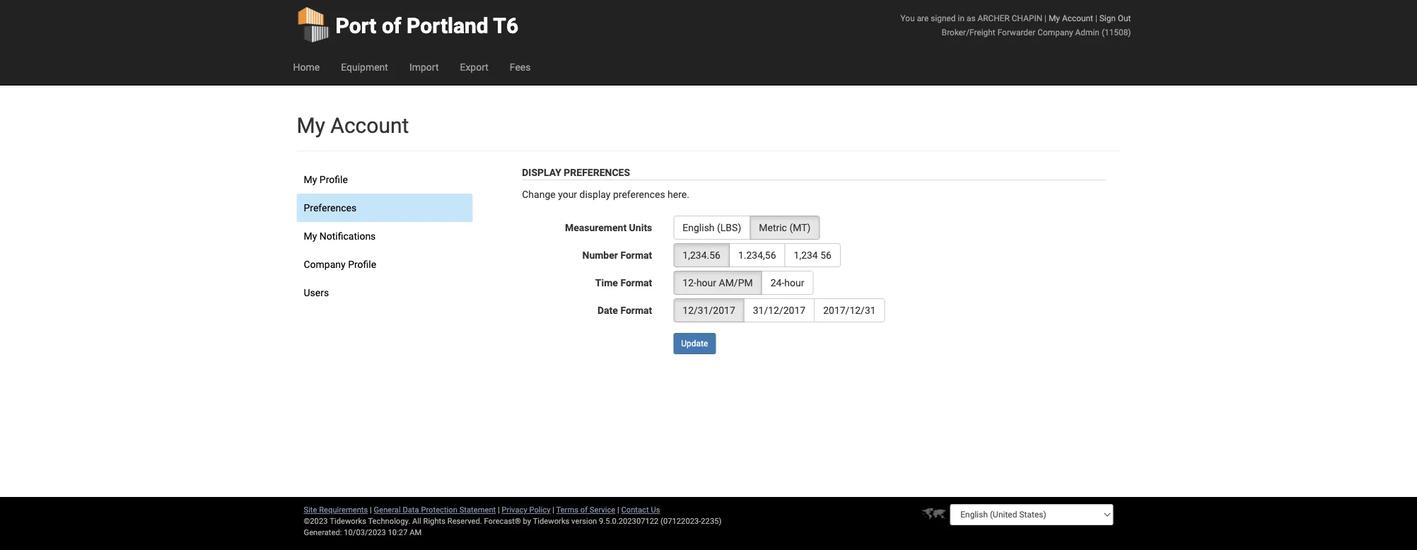 Task type: locate. For each thing, give the bounding box(es) containing it.
equipment button
[[330, 49, 399, 85]]

statement
[[459, 505, 496, 514]]

my account link
[[1049, 13, 1093, 23]]

0 horizontal spatial of
[[382, 13, 401, 38]]

rights
[[423, 517, 445, 526]]

protection
[[421, 505, 457, 514]]

|
[[1044, 13, 1047, 23], [1095, 13, 1097, 23], [370, 505, 372, 514], [498, 505, 500, 514], [552, 505, 554, 514], [617, 505, 619, 514]]

contact us link
[[621, 505, 660, 514]]

12-
[[683, 277, 696, 289]]

update
[[681, 339, 708, 349]]

hour up 12/31/2017
[[696, 277, 716, 289]]

of
[[382, 13, 401, 38], [580, 505, 588, 514]]

data
[[403, 505, 419, 514]]

1 horizontal spatial of
[[580, 505, 588, 514]]

tideworks
[[533, 517, 569, 526]]

export button
[[449, 49, 499, 85]]

hour down 1,234
[[784, 277, 804, 289]]

profile up my notifications
[[319, 174, 348, 185]]

0 vertical spatial of
[[382, 13, 401, 38]]

company inside you are signed in as archer chapin | my account | sign out broker/freight forwarder company admin (11508)
[[1038, 27, 1073, 37]]

my up the 'my profile'
[[297, 113, 325, 138]]

sign
[[1099, 13, 1116, 23]]

site requirements link
[[304, 505, 368, 514]]

1 horizontal spatial preferences
[[564, 167, 630, 178]]

are
[[917, 13, 929, 23]]

profile for my profile
[[319, 174, 348, 185]]

1 horizontal spatial company
[[1038, 27, 1073, 37]]

archer
[[978, 13, 1010, 23]]

privacy
[[502, 505, 527, 514]]

my notifications
[[304, 230, 376, 242]]

format for date format
[[620, 304, 652, 316]]

3 format from the top
[[620, 304, 652, 316]]

1 horizontal spatial hour
[[784, 277, 804, 289]]

0 vertical spatial company
[[1038, 27, 1073, 37]]

my right chapin
[[1049, 13, 1060, 23]]

hour
[[696, 277, 716, 289], [784, 277, 804, 289]]

31/12/2017
[[753, 304, 806, 316]]

0 vertical spatial account
[[1062, 13, 1093, 23]]

of right port
[[382, 13, 401, 38]]

you
[[901, 13, 915, 23]]

version
[[571, 517, 597, 526]]

| right chapin
[[1044, 13, 1047, 23]]

0 horizontal spatial preferences
[[304, 202, 357, 214]]

my account
[[297, 113, 409, 138]]

time format
[[595, 277, 652, 289]]

0 vertical spatial profile
[[319, 174, 348, 185]]

t6
[[493, 13, 518, 38]]

1 vertical spatial format
[[620, 277, 652, 289]]

0 vertical spatial format
[[620, 249, 652, 261]]

2 format from the top
[[620, 277, 652, 289]]

technology.
[[368, 517, 410, 526]]

1 hour from the left
[[696, 277, 716, 289]]

company profile
[[304, 258, 376, 270]]

company
[[1038, 27, 1073, 37], [304, 258, 346, 270]]

0 horizontal spatial profile
[[319, 174, 348, 185]]

| up forecast®
[[498, 505, 500, 514]]

measurement
[[565, 222, 627, 233]]

format right date
[[620, 304, 652, 316]]

my inside you are signed in as archer chapin | my account | sign out broker/freight forwarder company admin (11508)
[[1049, 13, 1060, 23]]

| left general
[[370, 505, 372, 514]]

0 horizontal spatial company
[[304, 258, 346, 270]]

time
[[595, 277, 618, 289]]

in
[[958, 13, 964, 23]]

policy
[[529, 505, 550, 514]]

account up admin
[[1062, 13, 1093, 23]]

hour for 24-
[[784, 277, 804, 289]]

| left sign
[[1095, 13, 1097, 23]]

my for my account
[[297, 113, 325, 138]]

2 vertical spatial format
[[620, 304, 652, 316]]

by
[[523, 517, 531, 526]]

format
[[620, 249, 652, 261], [620, 277, 652, 289], [620, 304, 652, 316]]

format for time format
[[620, 277, 652, 289]]

1 vertical spatial of
[[580, 505, 588, 514]]

preferences down the 'my profile'
[[304, 202, 357, 214]]

company up users
[[304, 258, 346, 270]]

import button
[[399, 49, 449, 85]]

date
[[598, 304, 618, 316]]

notifications
[[319, 230, 376, 242]]

profile down notifications
[[348, 258, 376, 270]]

port of portland t6 link
[[297, 0, 518, 49]]

import
[[409, 61, 439, 73]]

privacy policy link
[[502, 505, 550, 514]]

account
[[1062, 13, 1093, 23], [330, 113, 409, 138]]

company down my account link at the top of the page
[[1038, 27, 1073, 37]]

my left notifications
[[304, 230, 317, 242]]

1 vertical spatial profile
[[348, 258, 376, 270]]

out
[[1118, 13, 1131, 23]]

1 horizontal spatial profile
[[348, 258, 376, 270]]

display
[[522, 167, 561, 178]]

2 hour from the left
[[784, 277, 804, 289]]

format right time
[[620, 277, 652, 289]]

12-hour am/pm
[[683, 277, 753, 289]]

0 horizontal spatial hour
[[696, 277, 716, 289]]

account down equipment dropdown button
[[330, 113, 409, 138]]

1 format from the top
[[620, 249, 652, 261]]

format down units
[[620, 249, 652, 261]]

my up my notifications
[[304, 174, 317, 185]]

1 horizontal spatial account
[[1062, 13, 1093, 23]]

9.5.0.202307122
[[599, 517, 659, 526]]

your
[[558, 188, 577, 200]]

metric
[[759, 222, 787, 233]]

us
[[651, 505, 660, 514]]

preferences up "display"
[[564, 167, 630, 178]]

as
[[967, 13, 975, 23]]

general data protection statement link
[[374, 505, 496, 514]]

fees button
[[499, 49, 541, 85]]

signed
[[931, 13, 956, 23]]

reserved.
[[447, 517, 482, 526]]

chapin
[[1012, 13, 1042, 23]]

change
[[522, 188, 556, 200]]

of up version
[[580, 505, 588, 514]]

10:27
[[388, 528, 408, 537]]

1 vertical spatial account
[[330, 113, 409, 138]]

0 horizontal spatial account
[[330, 113, 409, 138]]

1 vertical spatial preferences
[[304, 202, 357, 214]]

1.234,56
[[738, 249, 776, 261]]

preferences
[[613, 188, 665, 200]]

am
[[410, 528, 422, 537]]

english
[[683, 222, 715, 233]]



Task type: describe. For each thing, give the bounding box(es) containing it.
of inside the site requirements | general data protection statement | privacy policy | terms of service | contact us ©2023 tideworks technology. all rights reserved. forecast® by tideworks version 9.5.0.202307122 (07122023-2235) generated: 10/03/2023 10:27 am
[[580, 505, 588, 514]]

2017/12/31
[[823, 304, 876, 316]]

| up tideworks
[[552, 505, 554, 514]]

format for number format
[[620, 249, 652, 261]]

users
[[304, 287, 329, 298]]

2235)
[[701, 517, 722, 526]]

hour for 12-
[[696, 277, 716, 289]]

terms
[[556, 505, 578, 514]]

sign out link
[[1099, 13, 1131, 23]]

profile for company profile
[[348, 258, 376, 270]]

here.
[[668, 188, 689, 200]]

portland
[[407, 13, 488, 38]]

display preferences
[[522, 167, 630, 178]]

requirements
[[319, 505, 368, 514]]

my for my profile
[[304, 174, 317, 185]]

site
[[304, 505, 317, 514]]

display
[[580, 188, 611, 200]]

all
[[412, 517, 421, 526]]

home button
[[282, 49, 330, 85]]

fees
[[510, 61, 531, 73]]

english (lbs)
[[683, 222, 741, 233]]

site requirements | general data protection statement | privacy policy | terms of service | contact us ©2023 tideworks technology. all rights reserved. forecast® by tideworks version 9.5.0.202307122 (07122023-2235) generated: 10/03/2023 10:27 am
[[304, 505, 722, 537]]

©2023 tideworks
[[304, 517, 366, 526]]

10/03/2023
[[344, 528, 386, 537]]

24-hour
[[771, 277, 804, 289]]

broker/freight
[[942, 27, 995, 37]]

| up 9.5.0.202307122
[[617, 505, 619, 514]]

am/pm
[[719, 277, 753, 289]]

change your display preferences here.
[[522, 188, 689, 200]]

forwarder
[[997, 27, 1035, 37]]

port of portland t6
[[336, 13, 518, 38]]

forecast®
[[484, 517, 521, 526]]

units
[[629, 222, 652, 233]]

generated:
[[304, 528, 342, 537]]

(mt)
[[789, 222, 811, 233]]

terms of service link
[[556, 505, 615, 514]]

measurement units
[[565, 222, 652, 233]]

1,234
[[794, 249, 818, 261]]

(lbs)
[[717, 222, 741, 233]]

account inside you are signed in as archer chapin | my account | sign out broker/freight forwarder company admin (11508)
[[1062, 13, 1093, 23]]

port
[[336, 13, 376, 38]]

contact
[[621, 505, 649, 514]]

56
[[820, 249, 831, 261]]

admin
[[1075, 27, 1100, 37]]

my for my notifications
[[304, 230, 317, 242]]

general
[[374, 505, 401, 514]]

number format
[[582, 249, 652, 261]]

(07122023-
[[661, 517, 701, 526]]

home
[[293, 61, 320, 73]]

12/31/2017
[[683, 304, 735, 316]]

1,234.56
[[683, 249, 720, 261]]

0 vertical spatial preferences
[[564, 167, 630, 178]]

update button
[[673, 333, 716, 354]]

service
[[590, 505, 615, 514]]

number
[[582, 249, 618, 261]]

1,234 56
[[794, 249, 831, 261]]

(11508)
[[1102, 27, 1131, 37]]

metric (mt)
[[759, 222, 811, 233]]

export
[[460, 61, 489, 73]]

date format
[[598, 304, 652, 316]]

equipment
[[341, 61, 388, 73]]

my profile
[[304, 174, 348, 185]]

1 vertical spatial company
[[304, 258, 346, 270]]

24-
[[771, 277, 784, 289]]

you are signed in as archer chapin | my account | sign out broker/freight forwarder company admin (11508)
[[901, 13, 1131, 37]]



Task type: vqa. For each thing, say whether or not it's contained in the screenshot.
12-'s hour
yes



